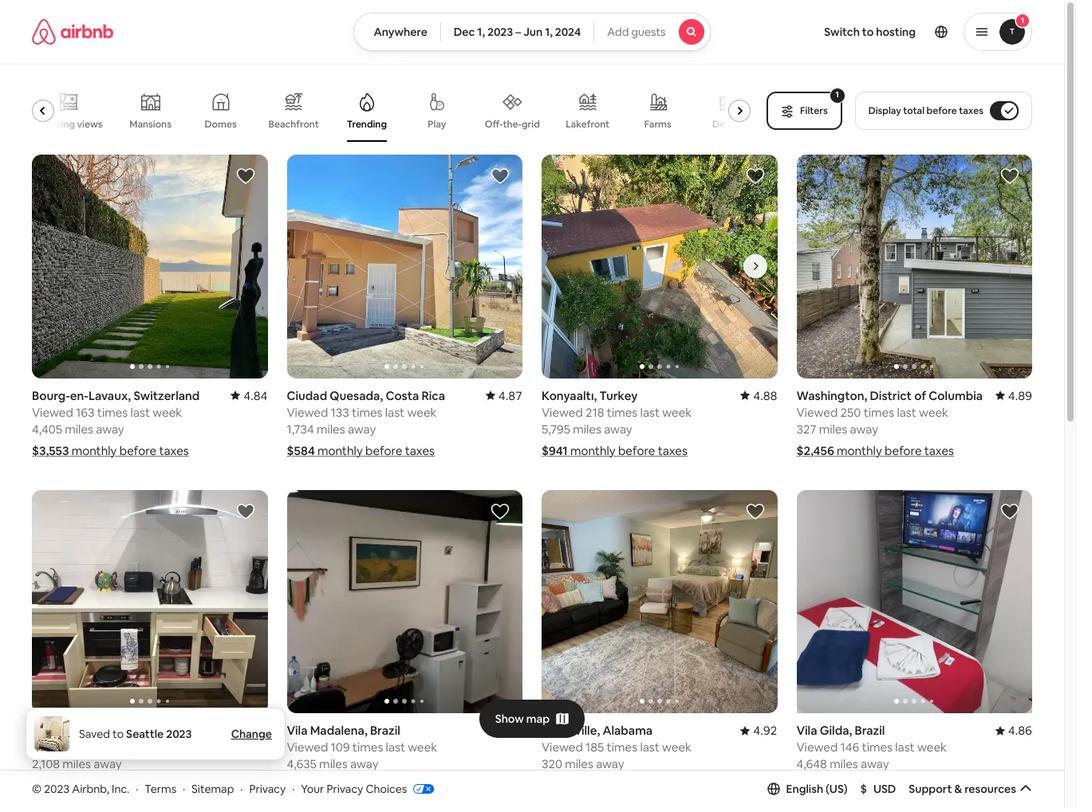 Task type: locate. For each thing, give the bounding box(es) containing it.
2,108
[[32, 757, 60, 773]]

4.88 out of 5 average rating image
[[741, 388, 777, 403]]

amazing
[[35, 118, 75, 131]]

your privacy choices link
[[301, 782, 434, 798]]

add to wishlist: norwalk, california image
[[236, 502, 255, 522]]

none search field containing anywhere
[[354, 13, 711, 51]]

week inside vila gilda, brazil viewed 146 times last week 4,648 miles away $785 monthly before taxes
[[917, 741, 947, 756]]

quesada,
[[330, 388, 383, 403]]

away down 233
[[94, 757, 122, 773]]

viewed up 5,795
[[542, 405, 583, 420]]

lakefront
[[566, 118, 610, 131]]

group for huntsville, alabama viewed 185 times last week 320 miles away
[[542, 490, 777, 714]]

miles
[[65, 422, 93, 437], [317, 422, 345, 437], [573, 422, 601, 437], [819, 422, 847, 437], [62, 757, 91, 773], [319, 757, 348, 773], [565, 757, 593, 773], [830, 757, 858, 773]]

2023 right seattle
[[166, 728, 192, 742]]

viewed up 327
[[797, 405, 838, 420]]

None search field
[[354, 13, 711, 51]]

· left your
[[292, 782, 295, 797]]

4.89 out of 5 average rating image
[[995, 388, 1032, 403]]

huntsville, alabama viewed 185 times last week 320 miles away
[[542, 724, 692, 773]]

away up $ usd
[[861, 757, 889, 773]]

0 horizontal spatial to
[[113, 728, 124, 742]]

2024
[[555, 25, 581, 39]]

1 horizontal spatial vila
[[797, 724, 817, 739]]

miles inside konyaaltı, turkey viewed 218 times last week 5,795 miles away $941 monthly before taxes
[[573, 422, 601, 437]]

· right terms
[[183, 782, 185, 797]]

last inside ciudad quesada, costa rica viewed 133 times last week 1,734 miles away $584 monthly before taxes
[[385, 405, 405, 420]]

250
[[841, 405, 861, 420]]

1 horizontal spatial 1,
[[545, 25, 553, 39]]

last inside vila madalena, brazil viewed 109 times last week 4,635 miles away $475 monthly before taxes
[[386, 741, 405, 756]]

show map
[[495, 712, 550, 726]]

©
[[32, 782, 42, 797]]

2023 right '©'
[[44, 782, 70, 797]]

usd
[[874, 782, 896, 797]]

4.89
[[1008, 388, 1032, 403]]

week inside the bourg-en-lavaux, switzerland viewed 163 times last week 4,405 miles away $3,553 monthly before taxes
[[153, 405, 182, 420]]

1 1, from the left
[[477, 25, 485, 39]]

$3,553
[[32, 443, 69, 459]]

0 vertical spatial to
[[862, 25, 874, 39]]

away down 218
[[604, 422, 632, 437]]

4 · from the left
[[292, 782, 295, 797]]

norwalk,
[[32, 724, 82, 739]]

brazil inside vila madalena, brazil viewed 109 times last week 4,635 miles away $475 monthly before taxes
[[370, 724, 400, 739]]

2 horizontal spatial 2023
[[487, 25, 513, 39]]

last inside washington, district of columbia viewed 250 times last week 327 miles away $2,456 monthly before taxes
[[897, 405, 917, 420]]

4.84
[[244, 388, 268, 403]]

4.84 out of 5 average rating image
[[231, 388, 268, 403]]

anywhere button
[[354, 13, 441, 51]]

146
[[841, 741, 859, 756]]

farms
[[644, 118, 672, 131]]

327
[[797, 422, 816, 437]]

last inside huntsville, alabama viewed 185 times last week 320 miles away
[[640, 741, 660, 756]]

week inside norwalk, california viewed 233 times last week 2,108 miles away $1,865 monthly before taxes
[[154, 741, 184, 756]]

terms
[[145, 782, 176, 797]]

times down lavaux,
[[97, 405, 128, 420]]

miles down 109 at the left of page
[[319, 757, 348, 773]]

vila madalena, brazil viewed 109 times last week 4,635 miles away $475 monthly before taxes
[[287, 724, 437, 794]]

costa
[[386, 388, 419, 403]]

to right saved
[[113, 728, 124, 742]]

viewed inside huntsville, alabama viewed 185 times last week 320 miles away
[[542, 741, 583, 756]]

viewed inside washington, district of columbia viewed 250 times last week 327 miles away $2,456 monthly before taxes
[[797, 405, 838, 420]]

week inside vila madalena, brazil viewed 109 times last week 4,635 miles away $475 monthly before taxes
[[408, 741, 437, 756]]

taxes inside washington, district of columbia viewed 250 times last week 327 miles away $2,456 monthly before taxes
[[924, 443, 954, 459]]

airbnb,
[[72, 782, 109, 797]]

taxes inside norwalk, california viewed 233 times last week 2,108 miles away $1,865 monthly before taxes
[[158, 779, 188, 794]]

week
[[153, 405, 182, 420], [407, 405, 437, 420], [662, 405, 692, 420], [919, 405, 949, 420], [154, 741, 184, 756], [408, 741, 437, 756], [662, 741, 692, 756], [917, 741, 947, 756]]

grid
[[522, 118, 540, 131]]

switch to hosting
[[824, 25, 916, 39]]

0 horizontal spatial 1,
[[477, 25, 485, 39]]

times inside norwalk, california viewed 233 times last week 2,108 miles away $1,865 monthly before taxes
[[99, 741, 129, 756]]

dec 1, 2023 – jun 1, 2024
[[454, 25, 581, 39]]

support
[[909, 782, 952, 797]]

privacy link
[[249, 782, 286, 797]]

taxes inside the bourg-en-lavaux, switzerland viewed 163 times last week 4,405 miles away $3,553 monthly before taxes
[[159, 443, 189, 459]]

brazil right "madalena,"
[[370, 724, 400, 739]]

add guests
[[607, 25, 666, 39]]

viewed up the 4,648
[[797, 741, 838, 756]]

1 vertical spatial to
[[113, 728, 124, 742]]

4.87 out of 5 average rating image
[[486, 388, 523, 403]]

4,405
[[32, 422, 62, 437]]

last up choices
[[386, 741, 405, 756]]

2 vertical spatial 2023
[[44, 782, 70, 797]]

2 · from the left
[[183, 782, 185, 797]]

privacy
[[249, 782, 286, 797], [327, 782, 363, 797]]

bourg-en-lavaux, switzerland viewed 163 times last week 4,405 miles away $3,553 monthly before taxes
[[32, 388, 200, 459]]

monthly
[[72, 443, 117, 459], [317, 443, 363, 459], [570, 443, 616, 459], [837, 443, 882, 459], [71, 779, 116, 794], [317, 779, 362, 794], [827, 779, 872, 794]]

miles down the '133'
[[317, 422, 345, 437]]

group for konyaaltı, turkey viewed 218 times last week 5,795 miles away $941 monthly before taxes
[[542, 155, 777, 379]]

district
[[870, 388, 912, 403]]

viewed
[[32, 405, 73, 420], [287, 405, 328, 420], [542, 405, 583, 420], [797, 405, 838, 420], [32, 741, 73, 756], [287, 741, 328, 756], [542, 741, 583, 756], [797, 741, 838, 756]]

saved to seattle 2023
[[79, 728, 192, 742]]

last up usd
[[895, 741, 915, 756]]

133
[[331, 405, 349, 420]]

miles down 146
[[830, 757, 858, 773]]

group for ciudad quesada, costa rica viewed 133 times last week 1,734 miles away $584 monthly before taxes
[[287, 155, 523, 379]]

show map button
[[479, 700, 585, 738]]

away inside norwalk, california viewed 233 times last week 2,108 miles away $1,865 monthly before taxes
[[94, 757, 122, 773]]

away down 185
[[596, 757, 624, 773]]

privacy right your
[[327, 782, 363, 797]]

viewed up 4,635
[[287, 741, 328, 756]]

miles down 233
[[62, 757, 91, 773]]

taxes inside vila madalena, brazil viewed 109 times last week 4,635 miles away $475 monthly before taxes
[[404, 779, 434, 794]]

1, right dec
[[477, 25, 485, 39]]

4.86
[[1008, 724, 1032, 739]]

filters
[[800, 105, 828, 117]]

to right switch
[[862, 25, 874, 39]]

2023 left –
[[487, 25, 513, 39]]

miles down 163
[[65, 422, 93, 437]]

ciudad
[[287, 388, 327, 403]]

miles down 250 on the right of page
[[819, 422, 847, 437]]

times down "quesada,"
[[352, 405, 383, 420]]

miles inside washington, district of columbia viewed 250 times last week 327 miles away $2,456 monthly before taxes
[[819, 422, 847, 437]]

miles down 185
[[565, 757, 593, 773]]

the-
[[503, 118, 522, 131]]

to inside profile element
[[862, 25, 874, 39]]

vila up 4,635
[[287, 724, 308, 739]]

gilda,
[[820, 724, 852, 739]]

monthly inside norwalk, california viewed 233 times last week 2,108 miles away $1,865 monthly before taxes
[[71, 779, 116, 794]]

group for vila madalena, brazil viewed 109 times last week 4,635 miles away $475 monthly before taxes
[[287, 490, 523, 714]]

233
[[76, 741, 96, 756]]

support & resources button
[[909, 782, 1032, 797]]

your privacy choices
[[301, 782, 407, 797]]

4.85 out of 5 average rating image
[[486, 724, 523, 739]]

away inside vila madalena, brazil viewed 109 times last week 4,635 miles away $475 monthly before taxes
[[350, 757, 379, 773]]

·
[[136, 782, 138, 797], [183, 782, 185, 797], [240, 782, 243, 797], [292, 782, 295, 797]]

profile element
[[730, 0, 1032, 64]]

viewed down norwalk,
[[32, 741, 73, 756]]

last
[[131, 405, 150, 420], [385, 405, 405, 420], [640, 405, 660, 420], [897, 405, 917, 420], [132, 741, 152, 756], [386, 741, 405, 756], [640, 741, 660, 756], [895, 741, 915, 756]]

monthly inside vila madalena, brazil viewed 109 times last week 4,635 miles away $475 monthly before taxes
[[317, 779, 362, 794]]

viewed down bourg-
[[32, 405, 73, 420]]

163
[[76, 405, 95, 420]]

320
[[542, 757, 562, 773]]

away inside konyaaltı, turkey viewed 218 times last week 5,795 miles away $941 monthly before taxes
[[604, 422, 632, 437]]

times down "alabama"
[[607, 741, 638, 756]]

before inside ciudad quesada, costa rica viewed 133 times last week 1,734 miles away $584 monthly before taxes
[[365, 443, 402, 459]]

last down "costa"
[[385, 405, 405, 420]]

1 privacy from the left
[[249, 782, 286, 797]]

vila inside vila gilda, brazil viewed 146 times last week 4,648 miles away $785 monthly before taxes
[[797, 724, 817, 739]]

last down california
[[132, 741, 152, 756]]

brazil
[[370, 724, 400, 739], [855, 724, 885, 739]]

times inside ciudad quesada, costa rica viewed 133 times last week 1,734 miles away $584 monthly before taxes
[[352, 405, 383, 420]]

away down 250 on the right of page
[[850, 422, 878, 437]]

privacy left $475
[[249, 782, 286, 797]]

1
[[1021, 15, 1025, 26]]

last down "alabama"
[[640, 741, 660, 756]]

viewed down huntsville,
[[542, 741, 583, 756]]

© 2023 airbnb, inc. ·
[[32, 782, 138, 797]]

times down turkey
[[607, 405, 638, 420]]

to for seattle
[[113, 728, 124, 742]]

off-
[[485, 118, 503, 131]]

· right inc.
[[136, 782, 138, 797]]

alabama
[[603, 724, 653, 739]]

week inside washington, district of columbia viewed 250 times last week 327 miles away $2,456 monthly before taxes
[[919, 405, 949, 420]]

filters button
[[767, 92, 842, 130]]

group
[[32, 80, 757, 142], [32, 155, 268, 379], [287, 155, 523, 379], [542, 155, 777, 379], [797, 155, 1032, 379], [32, 490, 268, 714], [287, 490, 523, 714], [542, 490, 777, 714], [797, 490, 1032, 714]]

times right 109 at the left of page
[[352, 741, 383, 756]]

away inside ciudad quesada, costa rica viewed 133 times last week 1,734 miles away $584 monthly before taxes
[[348, 422, 376, 437]]

5.0
[[251, 724, 268, 739]]

viewed down ciudad
[[287, 405, 328, 420]]

last down switzerland
[[131, 405, 150, 420]]

times right 146
[[862, 741, 893, 756]]

times down california
[[99, 741, 129, 756]]

away
[[96, 422, 124, 437], [348, 422, 376, 437], [604, 422, 632, 437], [850, 422, 878, 437], [94, 757, 122, 773], [350, 757, 379, 773], [596, 757, 624, 773], [861, 757, 889, 773]]

0 vertical spatial 2023
[[487, 25, 513, 39]]

away up your privacy choices link
[[350, 757, 379, 773]]

miles down 218
[[573, 422, 601, 437]]

miles inside ciudad quesada, costa rica viewed 133 times last week 1,734 miles away $584 monthly before taxes
[[317, 422, 345, 437]]

trending
[[347, 118, 387, 131]]

1 horizontal spatial 2023
[[166, 728, 192, 742]]

inc.
[[112, 782, 130, 797]]

1 brazil from the left
[[370, 724, 400, 739]]

brazil up 146
[[855, 724, 885, 739]]

group for bourg-en-lavaux, switzerland viewed 163 times last week 4,405 miles away $3,553 monthly before taxes
[[32, 155, 268, 379]]

vila inside vila madalena, brazil viewed 109 times last week 4,635 miles away $475 monthly before taxes
[[287, 724, 308, 739]]

brazil for vila madalena, brazil
[[370, 724, 400, 739]]

beachfront
[[269, 118, 319, 131]]

madalena,
[[310, 724, 368, 739]]

5,795
[[542, 422, 570, 437]]

· left privacy link
[[240, 782, 243, 797]]

mansions
[[129, 118, 171, 131]]

viewed inside vila gilda, brazil viewed 146 times last week 4,648 miles away $785 monthly before taxes
[[797, 741, 838, 756]]

1 vila from the left
[[287, 724, 308, 739]]

last inside konyaaltı, turkey viewed 218 times last week 5,795 miles away $941 monthly before taxes
[[640, 405, 660, 420]]

1 horizontal spatial brazil
[[855, 724, 885, 739]]

1, right jun
[[545, 25, 553, 39]]

2 vila from the left
[[797, 724, 817, 739]]

switzerland
[[134, 388, 200, 403]]

last right 218
[[640, 405, 660, 420]]

turkey
[[600, 388, 638, 403]]

0 horizontal spatial vila
[[287, 724, 308, 739]]

add to wishlist: vila gilda, brazil image
[[1000, 502, 1020, 522]]

away inside washington, district of columbia viewed 250 times last week 327 miles away $2,456 monthly before taxes
[[850, 422, 878, 437]]

last down of on the top right of page
[[897, 405, 917, 420]]

brazil inside vila gilda, brazil viewed 146 times last week 4,648 miles away $785 monthly before taxes
[[855, 724, 885, 739]]

away down lavaux,
[[96, 422, 124, 437]]

times down district
[[864, 405, 894, 420]]

before inside konyaaltı, turkey viewed 218 times last week 5,795 miles away $941 monthly before taxes
[[618, 443, 655, 459]]

add to wishlist: ciudad quesada, costa rica image
[[491, 167, 510, 186]]

1 horizontal spatial to
[[862, 25, 874, 39]]

last inside norwalk, california viewed 233 times last week 2,108 miles away $1,865 monthly before taxes
[[132, 741, 152, 756]]

add to wishlist: washington, district of columbia image
[[1000, 167, 1020, 186]]

1 horizontal spatial privacy
[[327, 782, 363, 797]]

miles inside vila madalena, brazil viewed 109 times last week 4,635 miles away $475 monthly before taxes
[[319, 757, 348, 773]]

times inside washington, district of columbia viewed 250 times last week 327 miles away $2,456 monthly before taxes
[[864, 405, 894, 420]]

0 horizontal spatial privacy
[[249, 782, 286, 797]]

away down the '133'
[[348, 422, 376, 437]]

brazil for vila gilda, brazil
[[855, 724, 885, 739]]

2 brazil from the left
[[855, 724, 885, 739]]

vila left gilda,
[[797, 724, 817, 739]]

vila
[[287, 724, 308, 739], [797, 724, 817, 739]]

1,734
[[287, 422, 314, 437]]

monthly inside vila gilda, brazil viewed 146 times last week 4,648 miles away $785 monthly before taxes
[[827, 779, 872, 794]]

week inside ciudad quesada, costa rica viewed 133 times last week 1,734 miles away $584 monthly before taxes
[[407, 405, 437, 420]]

0 horizontal spatial brazil
[[370, 724, 400, 739]]

miles inside the bourg-en-lavaux, switzerland viewed 163 times last week 4,405 miles away $3,553 monthly before taxes
[[65, 422, 93, 437]]

4.86 out of 5 average rating image
[[995, 724, 1032, 739]]

1 · from the left
[[136, 782, 138, 797]]

change button
[[231, 728, 272, 742]]

times
[[97, 405, 128, 420], [352, 405, 383, 420], [607, 405, 638, 420], [864, 405, 894, 420], [99, 741, 129, 756], [352, 741, 383, 756], [607, 741, 638, 756], [862, 741, 893, 756]]



Task type: vqa. For each thing, say whether or not it's contained in the screenshot.
taxes
yes



Task type: describe. For each thing, give the bounding box(es) containing it.
washington,
[[797, 388, 867, 403]]

$2,456
[[797, 443, 834, 459]]

vila for vila madalena, brazil viewed 109 times last week 4,635 miles away $475 monthly before taxes
[[287, 724, 308, 739]]

anywhere
[[374, 25, 427, 39]]

add to wishlist: vila madalena, brazil image
[[491, 502, 510, 522]]

guests
[[631, 25, 666, 39]]

taxes inside ciudad quesada, costa rica viewed 133 times last week 1,734 miles away $584 monthly before taxes
[[405, 443, 435, 459]]

vila for vila gilda, brazil viewed 146 times last week 4,648 miles away $785 monthly before taxes
[[797, 724, 817, 739]]

seattle
[[126, 728, 164, 742]]

views
[[77, 118, 103, 131]]

taxes inside display total before taxes button
[[959, 105, 984, 117]]

times inside vila gilda, brazil viewed 146 times last week 4,648 miles away $785 monthly before taxes
[[862, 741, 893, 756]]

viewed inside ciudad quesada, costa rica viewed 133 times last week 1,734 miles away $584 monthly before taxes
[[287, 405, 328, 420]]

konyaaltı, turkey viewed 218 times last week 5,795 miles away $941 monthly before taxes
[[542, 388, 692, 459]]

design
[[713, 118, 744, 131]]

3 · from the left
[[240, 782, 243, 797]]

taxes inside vila gilda, brazil viewed 146 times last week 4,648 miles away $785 monthly before taxes
[[914, 779, 944, 794]]

viewed inside konyaaltı, turkey viewed 218 times last week 5,795 miles away $941 monthly before taxes
[[542, 405, 583, 420]]

185
[[586, 741, 604, 756]]

group for vila gilda, brazil viewed 146 times last week 4,648 miles away $785 monthly before taxes
[[797, 490, 1032, 714]]

away inside the bourg-en-lavaux, switzerland viewed 163 times last week 4,405 miles away $3,553 monthly before taxes
[[96, 422, 124, 437]]

resources
[[965, 782, 1016, 797]]

before inside washington, district of columbia viewed 250 times last week 327 miles away $2,456 monthly before taxes
[[885, 443, 922, 459]]

miles inside norwalk, california viewed 233 times last week 2,108 miles away $1,865 monthly before taxes
[[62, 757, 91, 773]]

4,648
[[797, 757, 827, 773]]

week inside huntsville, alabama viewed 185 times last week 320 miles away
[[662, 741, 692, 756]]

4.92 out of 5 average rating image
[[741, 724, 777, 739]]

terms link
[[145, 782, 176, 797]]

hosting
[[876, 25, 916, 39]]

play
[[428, 118, 446, 131]]

4.87
[[498, 388, 523, 403]]

norwalk, california viewed 233 times last week 2,108 miles away $1,865 monthly before taxes
[[32, 724, 188, 794]]

add to wishlist: bourg-en-lavaux, switzerland image
[[236, 167, 255, 186]]

konyaaltı,
[[542, 388, 597, 403]]

add
[[607, 25, 629, 39]]

4.92
[[753, 724, 777, 739]]

1 vertical spatial 2023
[[166, 728, 192, 742]]

monthly inside washington, district of columbia viewed 250 times last week 327 miles away $2,456 monthly before taxes
[[837, 443, 882, 459]]

of
[[914, 388, 926, 403]]

add to wishlist: huntsville, alabama image
[[746, 502, 765, 522]]

4,635
[[287, 757, 317, 773]]

show
[[495, 712, 524, 726]]

group containing amazing views
[[32, 80, 757, 142]]

jun
[[523, 25, 543, 39]]

group for norwalk, california viewed 233 times last week 2,108 miles away $1,865 monthly before taxes
[[32, 490, 268, 714]]

times inside huntsville, alabama viewed 185 times last week 320 miles away
[[607, 741, 638, 756]]

group for washington, district of columbia viewed 250 times last week 327 miles away $2,456 monthly before taxes
[[797, 155, 1032, 379]]

add to wishlist: konyaaltı, turkey image
[[746, 167, 765, 186]]

taxes inside konyaaltı, turkey viewed 218 times last week 5,795 miles away $941 monthly before taxes
[[658, 443, 688, 459]]

english
[[786, 782, 823, 797]]

before inside vila gilda, brazil viewed 146 times last week 4,648 miles away $785 monthly before taxes
[[874, 779, 911, 794]]

vila gilda, brazil viewed 146 times last week 4,648 miles away $785 monthly before taxes
[[797, 724, 947, 794]]

2 1, from the left
[[545, 25, 553, 39]]

before inside button
[[927, 105, 957, 117]]

away inside vila gilda, brazil viewed 146 times last week 4,648 miles away $785 monthly before taxes
[[861, 757, 889, 773]]

before inside norwalk, california viewed 233 times last week 2,108 miles away $1,865 monthly before taxes
[[119, 779, 156, 794]]

en-
[[70, 388, 88, 403]]

$1,865
[[32, 779, 68, 794]]

$584
[[287, 443, 315, 459]]

2 privacy from the left
[[327, 782, 363, 797]]

dec
[[454, 25, 475, 39]]

bourg-
[[32, 388, 70, 403]]

switch
[[824, 25, 860, 39]]

your
[[301, 782, 324, 797]]

columbia
[[929, 388, 983, 403]]

english (us)
[[786, 782, 848, 797]]

miles inside huntsville, alabama viewed 185 times last week 320 miles away
[[565, 757, 593, 773]]

2023 inside "button"
[[487, 25, 513, 39]]

week inside konyaaltı, turkey viewed 218 times last week 5,795 miles away $941 monthly before taxes
[[662, 405, 692, 420]]

lavaux,
[[88, 388, 131, 403]]

total
[[903, 105, 925, 117]]

miles inside vila gilda, brazil viewed 146 times last week 4,648 miles away $785 monthly before taxes
[[830, 757, 858, 773]]

0 horizontal spatial 2023
[[44, 782, 70, 797]]

domes
[[205, 118, 237, 131]]

times inside vila madalena, brazil viewed 109 times last week 4,635 miles away $475 monthly before taxes
[[352, 741, 383, 756]]

to for hosting
[[862, 25, 874, 39]]

&
[[954, 782, 962, 797]]

times inside konyaaltı, turkey viewed 218 times last week 5,795 miles away $941 monthly before taxes
[[607, 405, 638, 420]]

washington, district of columbia viewed 250 times last week 327 miles away $2,456 monthly before taxes
[[797, 388, 983, 459]]

add guests button
[[594, 13, 711, 51]]

4.85
[[498, 724, 523, 739]]

viewed inside vila madalena, brazil viewed 109 times last week 4,635 miles away $475 monthly before taxes
[[287, 741, 328, 756]]

sitemap
[[192, 782, 234, 797]]

monthly inside konyaaltı, turkey viewed 218 times last week 5,795 miles away $941 monthly before taxes
[[570, 443, 616, 459]]

4.88
[[753, 388, 777, 403]]

away inside huntsville, alabama viewed 185 times last week 320 miles away
[[596, 757, 624, 773]]

viewed inside the bourg-en-lavaux, switzerland viewed 163 times last week 4,405 miles away $3,553 monthly before taxes
[[32, 405, 73, 420]]

times inside the bourg-en-lavaux, switzerland viewed 163 times last week 4,405 miles away $3,553 monthly before taxes
[[97, 405, 128, 420]]

california
[[84, 724, 138, 739]]

english (us) button
[[767, 782, 848, 797]]

5.0 out of 5 average rating image
[[238, 724, 268, 739]]

$
[[860, 782, 867, 797]]

last inside vila gilda, brazil viewed 146 times last week 4,648 miles away $785 monthly before taxes
[[895, 741, 915, 756]]

dec 1, 2023 – jun 1, 2024 button
[[440, 13, 595, 51]]

$475
[[287, 779, 314, 794]]

viewed inside norwalk, california viewed 233 times last week 2,108 miles away $1,865 monthly before taxes
[[32, 741, 73, 756]]

monthly inside ciudad quesada, costa rica viewed 133 times last week 1,734 miles away $584 monthly before taxes
[[317, 443, 363, 459]]

support & resources
[[909, 782, 1016, 797]]

$941
[[542, 443, 568, 459]]

last inside the bourg-en-lavaux, switzerland viewed 163 times last week 4,405 miles away $3,553 monthly before taxes
[[131, 405, 150, 420]]

display total before taxes
[[869, 105, 984, 117]]

monthly inside the bourg-en-lavaux, switzerland viewed 163 times last week 4,405 miles away $3,553 monthly before taxes
[[72, 443, 117, 459]]

1 button
[[964, 13, 1032, 51]]

switch to hosting link
[[815, 15, 925, 49]]

off-the-grid
[[485, 118, 540, 131]]

before inside the bourg-en-lavaux, switzerland viewed 163 times last week 4,405 miles away $3,553 monthly before taxes
[[119, 443, 157, 459]]

109
[[331, 741, 350, 756]]

change
[[231, 728, 272, 742]]

$ usd
[[860, 782, 896, 797]]

display total before taxes button
[[855, 92, 1032, 130]]

saved
[[79, 728, 110, 742]]

before inside vila madalena, brazil viewed 109 times last week 4,635 miles away $475 monthly before taxes
[[364, 779, 402, 794]]



